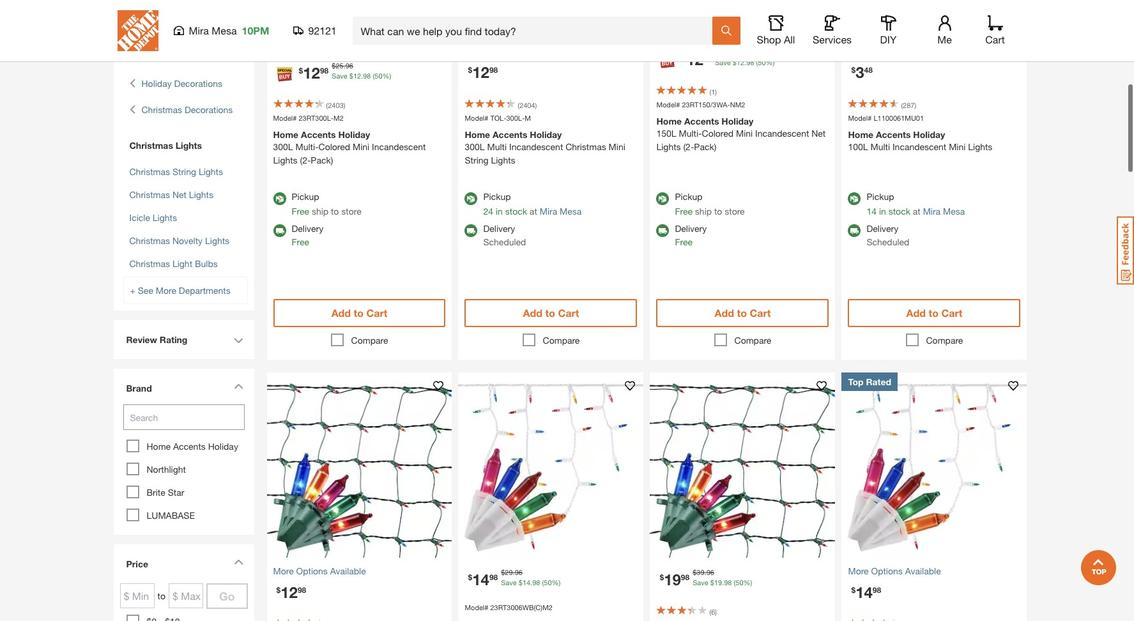 Task type: vqa. For each thing, say whether or not it's contained in the screenshot.
check order status
no



Task type: describe. For each thing, give the bounding box(es) containing it.
tol-
[[490, 113, 506, 122]]

available for 3
[[905, 45, 941, 56]]

150l multi-colored mini incandescent net lights (2-pack) image
[[650, 0, 835, 37]]

model# l1100061mu01
[[848, 113, 924, 122]]

christmas net lights
[[129, 189, 213, 200]]

add for available shipping image
[[715, 307, 734, 319]]

rating
[[160, 334, 187, 345]]

( 2404 )
[[518, 101, 537, 109]]

holiday decorations link
[[142, 77, 222, 90]]

price-range-lowerBound telephone field
[[120, 583, 154, 608]]

$ 14 98
[[851, 583, 881, 601]]

delivery for available shipping icon associated with 24 in stock
[[483, 223, 515, 234]]

holiday for 300l multi incandescent christmas mini string lights
[[530, 129, 562, 140]]

available shipping image
[[656, 224, 669, 237]]

christmas novelty lights link
[[129, 235, 229, 246]]

) for ( 287 )
[[915, 101, 916, 109]]

colored for pack)
[[319, 141, 350, 152]]

$ 14 98 $ 29 . 96 save $ 14 . 98 ( 50 %)
[[468, 568, 561, 589]]

options for 14
[[871, 565, 903, 576]]

cart link
[[981, 15, 1009, 46]]

12 down 300l multi-colored mini incandescent lights (2-pack) image
[[353, 72, 361, 80]]

compare for 300l multi-colored mini incandescent lights (2-pack) image
[[351, 335, 388, 346]]

review
[[126, 334, 157, 345]]

christmas light bulbs link
[[129, 258, 218, 269]]

decorations for christmas decorations
[[185, 104, 233, 115]]

add to cart button for available shipping icon associated with 24 in stock
[[465, 299, 637, 327]]

nm2
[[730, 100, 745, 108]]

home for 100l  multi incandescent mini lights
[[848, 129, 874, 140]]

brand
[[126, 383, 152, 394]]

christmas for christmas decorations
[[142, 104, 182, 115]]

department
[[126, 49, 177, 59]]

mini for 100l
[[949, 141, 966, 152]]

shop
[[757, 33, 781, 45]]

shop all button
[[756, 15, 796, 46]]

icicle
[[129, 212, 150, 223]]

2404
[[520, 101, 535, 109]]

96 inside $ 19 98 $ 39 . 96 save $ 19 . 98 ( 50 %)
[[706, 568, 714, 576]]

go button
[[206, 583, 248, 609]]

services
[[813, 33, 852, 45]]

%) inside $ 19 98 $ 39 . 96 save $ 19 . 98 ( 50 %)
[[743, 579, 752, 587]]

delivery for available shipping icon corresponding to free
[[292, 223, 323, 234]]

in for 14
[[879, 206, 886, 217]]

caret icon image for price
[[234, 559, 243, 565]]

2403
[[328, 101, 344, 109]]

brite
[[147, 487, 165, 498]]

96 inside $ 14 98 $ 29 . 96 save $ 14 . 98 ( 50 %)
[[515, 568, 523, 576]]

add for 14 in stock available shipping icon
[[906, 307, 926, 319]]

icicle lights link
[[129, 212, 177, 223]]

98 inside $ 14 98
[[873, 585, 881, 595]]

( 6 )
[[710, 608, 717, 616]]

12 right go
[[281, 583, 298, 601]]

+
[[130, 285, 135, 296]]

me button
[[924, 15, 965, 46]]

1
[[711, 87, 715, 96]]

model# tol-300l-m
[[465, 113, 531, 122]]

christmas string lights
[[129, 166, 223, 177]]

0 horizontal spatial mesa
[[212, 24, 237, 36]]

model# for model# 23rt3006wb(c)m2
[[465, 603, 488, 611]]

back caret image
[[129, 77, 135, 90]]

scheduled for 14
[[867, 236, 909, 247]]

) for ( 2404 )
[[535, 101, 537, 109]]

mini for 300l
[[353, 141, 369, 152]]

brite star link
[[147, 487, 184, 498]]

) for ( 1 )
[[715, 87, 717, 96]]

model# 23rt3006wb(c)m2
[[465, 603, 553, 611]]

services button
[[812, 15, 853, 46]]

store for available shipping icon corresponding to free
[[341, 206, 361, 217]]

incandescent inside home accents holiday 300l multi-colored mini incandescent lights (2-pack)
[[372, 141, 426, 152]]

(2- inside home accents holiday 300l multi-colored mini incandescent lights (2-pack)
[[300, 155, 311, 165]]

$ 19 98 $ 39 . 96 save $ 19 . 98 ( 50 %)
[[660, 568, 752, 589]]

3
[[856, 63, 864, 81]]

stock for 24 in stock
[[505, 206, 527, 217]]

delivery free for available shipping icon corresponding to free
[[292, 223, 323, 247]]

multi- for (2-
[[679, 128, 702, 139]]

christmas for christmas lights
[[129, 140, 173, 151]]

( inside $ 14 98 $ 29 . 96 save $ 14 . 98 ( 50 %)
[[542, 579, 544, 587]]

more for 3
[[848, 45, 869, 56]]

feedback link image
[[1117, 216, 1134, 285]]

store for available shipping image
[[725, 206, 745, 217]]

home accents holiday 100l  multi incandescent mini lights
[[848, 129, 993, 152]]

string inside the home accents holiday 300l multi incandescent christmas mini string lights
[[465, 155, 489, 165]]

christmas novelty lights
[[129, 235, 229, 246]]

1 caret icon image from the top
[[234, 338, 243, 344]]

mira for pickup 24 in stock at mira mesa
[[540, 206, 557, 217]]

287
[[903, 101, 915, 109]]

mesa for pickup 14 in stock at mira mesa
[[943, 206, 965, 217]]

brand link
[[120, 375, 248, 404]]

10pm
[[242, 24, 269, 36]]

home accents holiday
[[147, 441, 238, 452]]

pickup 24 in stock at mira mesa
[[483, 191, 582, 217]]

100l
[[848, 141, 868, 152]]

m
[[525, 113, 531, 122]]

review rating
[[126, 334, 187, 345]]

lights inside home accents holiday 100l  multi incandescent mini lights
[[968, 141, 993, 152]]

( 1 )
[[710, 87, 717, 96]]

holiday decorations
[[142, 78, 222, 89]]

lights inside the home accents holiday 300l multi incandescent christmas mini string lights
[[491, 155, 515, 165]]

add to cart for 300l multi-colored mini incandescent lights (2-pack) image
[[331, 307, 387, 319]]

save inside $ 19 98 $ 39 . 96 save $ 19 . 98 ( 50 %)
[[693, 579, 708, 587]]

novelty
[[172, 235, 203, 246]]

96 down the 150l multi-colored mini incandescent net lights (2-pack) image
[[729, 48, 737, 56]]

12 up model# tol-300l-m
[[472, 63, 489, 81]]

home accents holiday 150l multi-colored mini incandescent net lights (2-pack)
[[656, 116, 826, 152]]

home accents holiday 300l multi-colored mini incandescent lights (2-pack)
[[273, 129, 426, 165]]

me
[[937, 33, 952, 45]]

ship for available shipping icon corresponding to free
[[312, 206, 328, 217]]

( inside $ 19 98 $ 39 . 96 save $ 19 . 98 ( 50 %)
[[734, 579, 736, 587]]

holiday for 300l multi-colored mini incandescent lights (2-pack)
[[338, 129, 370, 140]]

christmas decorations link
[[142, 103, 233, 116]]

24
[[483, 206, 493, 217]]

300l multi-colored mini incandescent icicle lights (2-pack) image
[[458, 373, 644, 558]]

model# for model# tol-300l-m
[[465, 113, 488, 122]]

l1100061mu01
[[874, 113, 924, 122]]

1 horizontal spatial 19
[[714, 579, 722, 587]]

home up northlight
[[147, 441, 171, 452]]

multi- for pack)
[[296, 141, 319, 152]]

see
[[138, 285, 153, 296]]

price
[[126, 558, 148, 569]]

( 287 )
[[901, 101, 916, 109]]

mira mesa link for pickup 14 in stock at mira mesa
[[923, 206, 965, 217]]

more options available for 14
[[848, 565, 941, 576]]

more for 14
[[848, 565, 869, 576]]

delivery scheduled for 24
[[483, 223, 526, 247]]

delivery for available shipping image
[[675, 223, 707, 234]]

delivery free for available shipping image
[[675, 223, 707, 247]]

the home depot logo image
[[117, 10, 158, 51]]

at for 14 in stock
[[913, 206, 921, 217]]

back caret image
[[129, 103, 135, 116]]

caret icon image for brand
[[234, 383, 243, 389]]

pickup 14 in stock at mira mesa
[[867, 191, 965, 217]]

pickup for 100l  multi incandescent mini lights image
[[867, 191, 894, 202]]

christmas string lights link
[[129, 166, 223, 177]]

top
[[848, 376, 864, 387]]

300l-
[[506, 113, 525, 122]]

lumabase
[[147, 510, 195, 521]]

diy
[[880, 33, 897, 45]]

92121 button
[[293, 24, 337, 37]]

star
[[168, 487, 184, 498]]

compare for 100l  multi incandescent mini lights image
[[926, 335, 963, 346]]

christmas lights
[[129, 140, 202, 151]]

150l multi incandescent mini christmas net lights image
[[267, 373, 452, 558]]

review rating link
[[126, 333, 209, 346]]

holiday for 100l  multi incandescent mini lights
[[913, 129, 945, 140]]

holiday for 150l multi-colored mini incandescent net lights (2-pack)
[[722, 116, 754, 127]]

pickup free ship to store for available shipping image
[[675, 191, 745, 217]]

multi for 100l
[[871, 141, 890, 152]]

6
[[711, 608, 715, 616]]

bulbs
[[195, 258, 218, 269]]

48
[[864, 65, 873, 74]]

price link
[[120, 551, 248, 580]]

96 down 300l multi-colored mini incandescent lights (2-pack) image
[[345, 61, 353, 69]]

model# for model# 23rt300l-m2
[[273, 113, 297, 122]]

save up 2403
[[332, 72, 347, 80]]

home accents holiday link
[[147, 441, 238, 452]]

options for 12
[[296, 565, 328, 576]]

department link
[[120, 41, 248, 67]]

cart for 100l  multi incandescent mini lights image
[[941, 307, 962, 319]]

delivery for 14 in stock available shipping icon
[[867, 223, 899, 234]]

brite star
[[147, 487, 184, 498]]



Task type: locate. For each thing, give the bounding box(es) containing it.
top rated
[[848, 376, 891, 387]]

price-range-upperBound telephone field
[[169, 583, 203, 608]]

available for 12
[[330, 565, 366, 576]]

14 for $ 14 98
[[856, 583, 873, 601]]

0 horizontal spatial (2-
[[300, 155, 311, 165]]

0 vertical spatial multi-
[[679, 128, 702, 139]]

home for 300l multi-colored mini incandescent lights (2-pack)
[[273, 129, 298, 140]]

1 horizontal spatial stock
[[889, 206, 910, 217]]

2 delivery free from the left
[[675, 223, 707, 247]]

available for pickup image for free
[[273, 192, 286, 205]]

$ inside $ 3 48
[[851, 65, 856, 74]]

pack)
[[694, 141, 716, 152], [311, 155, 333, 165]]

accents for 150l multi-colored mini incandescent net lights (2-pack)
[[684, 116, 719, 127]]

northlight link
[[147, 464, 186, 475]]

incandescent inside the home accents holiday 300l multi incandescent christmas mini string lights
[[509, 141, 563, 152]]

1 available for pickup image from the left
[[273, 192, 286, 205]]

1 mira mesa link from the left
[[540, 206, 582, 217]]

diy button
[[868, 15, 909, 46]]

at inside pickup 24 in stock at mira mesa
[[530, 206, 537, 217]]

colored for (2-
[[702, 128, 734, 139]]

home accents holiday 300l multi incandescent christmas mini string lights
[[465, 129, 625, 165]]

1 horizontal spatial scheduled
[[867, 236, 909, 247]]

holiday down nm2
[[722, 116, 754, 127]]

14
[[867, 206, 877, 217], [472, 571, 489, 589], [523, 579, 530, 587], [856, 583, 873, 601]]

1 vertical spatial multi-
[[296, 141, 319, 152]]

available for pickup image
[[465, 192, 478, 205], [656, 192, 669, 205]]

add to cart button for 14 in stock available shipping icon
[[848, 299, 1021, 327]]

12 up model# 23rt150/3wa-nm2
[[686, 50, 703, 68]]

$
[[715, 48, 719, 56], [682, 52, 686, 62], [733, 58, 737, 66], [332, 61, 336, 69], [468, 65, 472, 74], [851, 65, 856, 74], [299, 66, 303, 75], [349, 72, 353, 80], [501, 568, 505, 576], [693, 568, 697, 576], [468, 573, 472, 582], [660, 573, 664, 582], [519, 579, 523, 587], [710, 579, 714, 587], [276, 585, 281, 595], [851, 585, 856, 595]]

( 2403 )
[[326, 101, 345, 109]]

1 vertical spatial (2-
[[300, 155, 311, 165]]

%) inside $ 14 98 $ 29 . 96 save $ 14 . 98 ( 50 %)
[[552, 579, 561, 587]]

3 available shipping image from the left
[[848, 224, 861, 237]]

mini
[[736, 128, 753, 139], [353, 141, 369, 152], [609, 141, 625, 152], [949, 141, 966, 152]]

available for 14
[[905, 565, 941, 576]]

pickup for the 150l multi-colored mini incandescent net lights (2-pack) image
[[675, 191, 703, 202]]

mira mesa 10pm
[[189, 24, 269, 36]]

pickup inside the pickup 14 in stock at mira mesa
[[867, 191, 894, 202]]

holiday down m2
[[338, 129, 370, 140]]

mesa inside pickup 24 in stock at mira mesa
[[560, 206, 582, 217]]

christmas light bulbs
[[129, 258, 218, 269]]

4 add to cart from the left
[[906, 307, 962, 319]]

1 pickup free ship to store from the left
[[292, 191, 361, 217]]

rated
[[866, 376, 891, 387]]

cart
[[985, 33, 1005, 45], [366, 307, 387, 319], [558, 307, 579, 319], [750, 307, 771, 319], [941, 307, 962, 319]]

christmas for christmas light bulbs
[[129, 258, 170, 269]]

0 vertical spatial colored
[[702, 128, 734, 139]]

1 delivery from the left
[[292, 223, 323, 234]]

300l down model# tol-300l-m
[[465, 141, 485, 152]]

1 add to cart from the left
[[331, 307, 387, 319]]

stock for 14 in stock
[[889, 206, 910, 217]]

accents down 23rt300l-
[[301, 129, 336, 140]]

(2- down model# 23rt300l-m2
[[300, 155, 311, 165]]

1 stock from the left
[[505, 206, 527, 217]]

decorations for holiday decorations
[[174, 78, 222, 89]]

3 caret icon image from the top
[[234, 559, 243, 565]]

1 store from the left
[[341, 206, 361, 217]]

1 300l from the left
[[273, 141, 293, 152]]

in for 24
[[496, 206, 503, 217]]

decorations down holiday decorations
[[185, 104, 233, 115]]

0 horizontal spatial multi
[[487, 141, 507, 152]]

2 available shipping image from the left
[[465, 224, 478, 237]]

50 inside $ 19 98 $ 39 . 96 save $ 19 . 98 ( 50 %)
[[736, 579, 743, 587]]

1 in from the left
[[496, 206, 503, 217]]

holiday inside home accents holiday 150l multi-colored mini incandescent net lights (2-pack)
[[722, 116, 754, 127]]

1 vertical spatial string
[[172, 166, 196, 177]]

stock inside the pickup 14 in stock at mira mesa
[[889, 206, 910, 217]]

150l
[[656, 128, 676, 139]]

14 for pickup 14 in stock at mira mesa
[[867, 206, 877, 217]]

decorations inside "link"
[[185, 104, 233, 115]]

3 add from the left
[[715, 307, 734, 319]]

1 horizontal spatial pack)
[[694, 141, 716, 152]]

home for 300l multi incandescent christmas mini string lights
[[465, 129, 490, 140]]

model# for model# 23rt150/3wa-nm2
[[656, 100, 680, 108]]

0 horizontal spatial stock
[[505, 206, 527, 217]]

1 pickup from the left
[[292, 191, 319, 202]]

0 horizontal spatial string
[[172, 166, 196, 177]]

0 horizontal spatial multi-
[[296, 141, 319, 152]]

mira
[[189, 24, 209, 36], [540, 206, 557, 217], [923, 206, 941, 217]]

1 vertical spatial net
[[172, 189, 187, 200]]

%)
[[766, 58, 775, 66], [382, 72, 391, 80], [552, 579, 561, 587], [743, 579, 752, 587]]

100l  multi incandescent mini lights image
[[842, 0, 1027, 37]]

300l multi incandescent christmas mini string lights image
[[458, 0, 644, 37]]

delivery scheduled down the '24' on the top
[[483, 223, 526, 247]]

1 horizontal spatial colored
[[702, 128, 734, 139]]

at for 24 in stock
[[530, 206, 537, 217]]

mira mesa link for pickup 24 in stock at mira mesa
[[540, 206, 582, 217]]

)
[[715, 87, 717, 96], [344, 101, 345, 109], [535, 101, 537, 109], [915, 101, 916, 109], [715, 608, 717, 616]]

0 vertical spatial pack)
[[694, 141, 716, 152]]

1 vertical spatial 25
[[336, 61, 344, 69]]

christmas net lights link
[[129, 189, 213, 200]]

ship
[[312, 206, 328, 217], [695, 206, 712, 217]]

more options available for 12
[[273, 565, 366, 576]]

model# left 23rt3006wb(c)m2
[[465, 603, 488, 611]]

1 horizontal spatial mesa
[[560, 206, 582, 217]]

more for 12
[[273, 565, 294, 576]]

2 vertical spatial caret icon image
[[234, 559, 243, 565]]

save up "1"
[[715, 58, 731, 66]]

holiday down 'l1100061mu01'
[[913, 129, 945, 140]]

1 available shipping image from the left
[[273, 224, 286, 237]]

(
[[756, 58, 758, 66], [373, 72, 375, 80], [710, 87, 711, 96], [326, 101, 328, 109], [518, 101, 520, 109], [901, 101, 903, 109], [542, 579, 544, 587], [734, 579, 736, 587], [710, 608, 711, 616]]

add to cart for the 300l multi incandescent christmas mini string lights image
[[523, 307, 579, 319]]

0 horizontal spatial available for pickup image
[[273, 192, 286, 205]]

cart for 300l multi-colored mini incandescent lights (2-pack) image
[[366, 307, 387, 319]]

3 add to cart from the left
[[715, 307, 771, 319]]

christmas lights link
[[126, 139, 241, 152]]

go
[[219, 589, 235, 603]]

more options available link for 3
[[848, 44, 1021, 57]]

model# up 100l
[[848, 113, 872, 122]]

model# left "tol-"
[[465, 113, 488, 122]]

stock inside pickup 24 in stock at mira mesa
[[505, 206, 527, 217]]

1 compare from the left
[[351, 335, 388, 346]]

4 add to cart button from the left
[[848, 299, 1021, 327]]

0 horizontal spatial 300l
[[273, 141, 293, 152]]

delivery scheduled for 14
[[867, 223, 909, 247]]

available shipping image for 24 in stock
[[465, 224, 478, 237]]

0 horizontal spatial 25
[[336, 61, 344, 69]]

all
[[784, 33, 795, 45]]

add to cart for 100l  multi incandescent mini lights image
[[906, 307, 962, 319]]

multi- right 150l at the right top of the page
[[679, 128, 702, 139]]

multi
[[487, 141, 507, 152], [871, 141, 890, 152]]

compare for the 300l multi incandescent christmas mini string lights image
[[543, 335, 580, 346]]

1 horizontal spatial (2-
[[683, 141, 694, 152]]

lumabase link
[[147, 510, 195, 521]]

model# up 150l at the right top of the page
[[656, 100, 680, 108]]

accents for 100l  multi incandescent mini lights
[[876, 129, 911, 140]]

net inside home accents holiday 150l multi-colored mini incandescent net lights (2-pack)
[[812, 128, 826, 139]]

christmas for christmas net lights
[[129, 189, 170, 200]]

1 multi from the left
[[487, 141, 507, 152]]

2 caret icon image from the top
[[234, 383, 243, 389]]

caret icon image
[[234, 338, 243, 344], [234, 383, 243, 389], [234, 559, 243, 565]]

christmas inside the home accents holiday 300l multi incandescent christmas mini string lights
[[566, 141, 606, 152]]

lights
[[176, 140, 202, 151], [656, 141, 681, 152], [968, 141, 993, 152], [273, 155, 298, 165], [491, 155, 515, 165], [199, 166, 223, 177], [189, 189, 213, 200], [153, 212, 177, 223], [205, 235, 229, 246]]

lights inside home accents holiday 150l multi-colored mini incandescent net lights (2-pack)
[[656, 141, 681, 152]]

home inside home accents holiday 150l multi-colored mini incandescent net lights (2-pack)
[[656, 116, 682, 127]]

lights inside home accents holiday 300l multi-colored mini incandescent lights (2-pack)
[[273, 155, 298, 165]]

colored inside home accents holiday 150l multi-colored mini incandescent net lights (2-pack)
[[702, 128, 734, 139]]

300l inside the home accents holiday 300l multi incandescent christmas mini string lights
[[465, 141, 485, 152]]

available for pickup image for free
[[656, 192, 669, 205]]

$ 12 98
[[682, 50, 712, 68], [468, 63, 498, 81], [299, 64, 329, 82], [276, 583, 306, 601]]

$ 25 . 96 save $ 12 . 98 ( 50 %) up the ( 2403 )
[[332, 61, 391, 80]]

) for ( 2403 )
[[344, 101, 345, 109]]

string down christmas lights link
[[172, 166, 196, 177]]

model#
[[656, 100, 680, 108], [273, 113, 297, 122], [465, 113, 488, 122], [848, 113, 872, 122], [465, 603, 488, 611]]

1 horizontal spatial store
[[725, 206, 745, 217]]

available shipping image
[[273, 224, 286, 237], [465, 224, 478, 237], [848, 224, 861, 237]]

$ inside $ 14 98
[[851, 585, 856, 595]]

more options available
[[273, 45, 366, 56], [848, 45, 941, 56], [273, 565, 366, 576], [848, 565, 941, 576]]

0 horizontal spatial delivery free
[[292, 223, 323, 247]]

0 horizontal spatial store
[[341, 206, 361, 217]]

colored inside home accents holiday 300l multi-colored mini incandescent lights (2-pack)
[[319, 141, 350, 152]]

home
[[656, 116, 682, 127], [273, 129, 298, 140], [465, 129, 490, 140], [848, 129, 874, 140], [147, 441, 171, 452]]

accents inside home accents holiday 100l  multi incandescent mini lights
[[876, 129, 911, 140]]

add for available shipping icon corresponding to free
[[331, 307, 351, 319]]

mini inside home accents holiday 100l  multi incandescent mini lights
[[949, 141, 966, 152]]

accents inside the home accents holiday 300l multi incandescent christmas mini string lights
[[493, 129, 527, 140]]

christmas for christmas novelty lights
[[129, 235, 170, 246]]

m2
[[334, 113, 344, 122]]

more options available link for 12
[[273, 564, 446, 578]]

0 horizontal spatial ship
[[312, 206, 328, 217]]

free
[[292, 206, 309, 217], [675, 206, 693, 217], [292, 236, 309, 247], [675, 236, 693, 247]]

accents down search text box
[[173, 441, 206, 452]]

delivery
[[292, 223, 323, 234], [483, 223, 515, 234], [675, 223, 707, 234], [867, 223, 899, 234]]

home inside home accents holiday 100l  multi incandescent mini lights
[[848, 129, 874, 140]]

multi- down model# 23rt300l-m2
[[296, 141, 319, 152]]

4 pickup from the left
[[867, 191, 894, 202]]

northlight
[[147, 464, 186, 475]]

96 right '29'
[[515, 568, 523, 576]]

2 pickup free ship to store from the left
[[675, 191, 745, 217]]

multi- inside home accents holiday 300l multi-colored mini incandescent lights (2-pack)
[[296, 141, 319, 152]]

300l inside home accents holiday 300l multi-colored mini incandescent lights (2-pack)
[[273, 141, 293, 152]]

decorations
[[174, 78, 222, 89], [185, 104, 233, 115]]

0 horizontal spatial net
[[172, 189, 187, 200]]

23rt3006wb(c)m2
[[490, 603, 553, 611]]

1 horizontal spatial pickup free ship to store
[[675, 191, 745, 217]]

available for pickup image up available shipping image
[[656, 192, 669, 205]]

add to cart button for available shipping image
[[656, 299, 829, 327]]

add to cart for the 150l multi-colored mini incandescent net lights (2-pack) image
[[715, 307, 771, 319]]

pack) inside home accents holiday 150l multi-colored mini incandescent net lights (2-pack)
[[694, 141, 716, 152]]

2 stock from the left
[[889, 206, 910, 217]]

1 horizontal spatial multi-
[[679, 128, 702, 139]]

2 mira mesa link from the left
[[923, 206, 965, 217]]

2 horizontal spatial available shipping image
[[848, 224, 861, 237]]

christmas inside "link"
[[142, 104, 182, 115]]

mesa for pickup 24 in stock at mira mesa
[[560, 206, 582, 217]]

accents inside home accents holiday 300l multi-colored mini incandescent lights (2-pack)
[[301, 129, 336, 140]]

scheduled
[[483, 236, 526, 247], [867, 236, 909, 247]]

1 horizontal spatial available for pickup image
[[848, 192, 861, 205]]

mini inside home accents holiday 150l multi-colored mini incandescent net lights (2-pack)
[[736, 128, 753, 139]]

departments
[[179, 285, 231, 296]]

300l down model# 23rt300l-m2
[[273, 141, 293, 152]]

model# 23rt300l-m2
[[273, 113, 344, 122]]

multi for 300l
[[487, 141, 507, 152]]

add for available shipping icon associated with 24 in stock
[[523, 307, 543, 319]]

1 horizontal spatial at
[[913, 206, 921, 217]]

12 down 92121 button
[[303, 64, 320, 82]]

pickup free ship to store for available shipping icon corresponding to free
[[292, 191, 361, 217]]

icicle lights
[[129, 212, 177, 223]]

holiday right back caret icon
[[142, 78, 172, 89]]

3 add to cart button from the left
[[656, 299, 829, 327]]

multi right 100l
[[871, 141, 890, 152]]

save
[[715, 58, 731, 66], [332, 72, 347, 80], [501, 579, 517, 587], [693, 579, 708, 587]]

scheduled down the '24' on the top
[[483, 236, 526, 247]]

accents for 300l multi-colored mini incandescent lights (2-pack)
[[301, 129, 336, 140]]

(2- inside home accents holiday 150l multi-colored mini incandescent net lights (2-pack)
[[683, 141, 694, 152]]

1 horizontal spatial delivery scheduled
[[867, 223, 909, 247]]

19 left the 39 at the right of the page
[[664, 571, 681, 589]]

home down model# tol-300l-m
[[465, 129, 490, 140]]

1 add to cart button from the left
[[273, 299, 446, 327]]

2 in from the left
[[879, 206, 886, 217]]

scheduled for 24
[[483, 236, 526, 247]]

available shipping image for free
[[273, 224, 286, 237]]

incandescent inside home accents holiday 150l multi-colored mini incandescent net lights (2-pack)
[[755, 128, 809, 139]]

2 multi from the left
[[871, 141, 890, 152]]

save down '29'
[[501, 579, 517, 587]]

1 horizontal spatial string
[[465, 155, 489, 165]]

0 vertical spatial net
[[812, 128, 826, 139]]

caret icon image inside price link
[[234, 559, 243, 565]]

0 horizontal spatial mira
[[189, 24, 209, 36]]

0 vertical spatial 25
[[719, 48, 727, 56]]

0 vertical spatial string
[[465, 155, 489, 165]]

holiday
[[142, 78, 172, 89], [722, 116, 754, 127], [338, 129, 370, 140], [530, 129, 562, 140], [913, 129, 945, 140], [208, 441, 238, 452]]

store
[[341, 206, 361, 217], [725, 206, 745, 217]]

+ see more departments
[[130, 285, 231, 296]]

pickup for 300l multi-colored mini incandescent lights (2-pack) image
[[292, 191, 319, 202]]

2 delivery from the left
[[483, 223, 515, 234]]

more options available link for 14
[[848, 564, 1021, 578]]

1 horizontal spatial delivery free
[[675, 223, 707, 247]]

accents down model# 23rt150/3wa-nm2
[[684, 116, 719, 127]]

holiday down search text box
[[208, 441, 238, 452]]

pack) inside home accents holiday 300l multi-colored mini incandescent lights (2-pack)
[[311, 155, 333, 165]]

save inside $ 14 98 $ 29 . 96 save $ 14 . 98 ( 50 %)
[[501, 579, 517, 587]]

mini inside home accents holiday 300l multi-colored mini incandescent lights (2-pack)
[[353, 141, 369, 152]]

12 up nm2
[[737, 58, 744, 66]]

delivery scheduled down the pickup 14 in stock at mira mesa
[[867, 223, 909, 247]]

300l for 300l multi-colored mini incandescent lights (2-pack)
[[273, 141, 293, 152]]

23rt150/3wa-
[[682, 100, 730, 108]]

1 horizontal spatial multi
[[871, 141, 890, 152]]

0 horizontal spatial delivery scheduled
[[483, 223, 526, 247]]

mini for 150l
[[736, 128, 753, 139]]

50 inside $ 14 98 $ 29 . 96 save $ 14 . 98 ( 50 %)
[[544, 579, 552, 587]]

model# 23rt150/3wa-nm2
[[656, 100, 745, 108]]

save down the 39 at the right of the page
[[693, 579, 708, 587]]

home down model# 23rt300l-m2
[[273, 129, 298, 140]]

25 down 92121
[[336, 61, 344, 69]]

accents for 300l multi incandescent christmas mini string lights
[[493, 129, 527, 140]]

14 inside the pickup 14 in stock at mira mesa
[[867, 206, 877, 217]]

home inside the home accents holiday 300l multi incandescent christmas mini string lights
[[465, 129, 490, 140]]

colored down 23rt150/3wa-
[[702, 128, 734, 139]]

1 delivery scheduled from the left
[[483, 223, 526, 247]]

holiday inside home accents holiday 300l multi-colored mini incandescent lights (2-pack)
[[338, 129, 370, 140]]

1 horizontal spatial mira
[[540, 206, 557, 217]]

1 horizontal spatial $ 25 . 96 save $ 12 . 98 ( 50 %)
[[715, 48, 775, 66]]

25 down the 150l multi-colored mini incandescent net lights (2-pack) image
[[719, 48, 727, 56]]

300l multi-colored mini incandescent net lights (2-pack) image
[[650, 373, 835, 558]]

0 horizontal spatial available for pickup image
[[465, 192, 478, 205]]

options for 3
[[871, 45, 903, 56]]

mini inside the home accents holiday 300l multi incandescent christmas mini string lights
[[609, 141, 625, 152]]

2 available for pickup image from the left
[[656, 192, 669, 205]]

mira inside pickup 24 in stock at mira mesa
[[540, 206, 557, 217]]

colored down m2
[[319, 141, 350, 152]]

home inside home accents holiday 300l multi-colored mini incandescent lights (2-pack)
[[273, 129, 298, 140]]

pickup for the 300l multi incandescent christmas mini string lights image
[[483, 191, 511, 202]]

2 at from the left
[[913, 206, 921, 217]]

4 delivery from the left
[[867, 223, 899, 234]]

2 horizontal spatial mesa
[[943, 206, 965, 217]]

available for pickup image for 24 in stock
[[465, 192, 478, 205]]

1 at from the left
[[530, 206, 537, 217]]

0 horizontal spatial in
[[496, 206, 503, 217]]

delivery scheduled
[[483, 223, 526, 247], [867, 223, 909, 247]]

19 up "6"
[[714, 579, 722, 587]]

Search text field
[[123, 404, 244, 430]]

1 horizontal spatial available shipping image
[[465, 224, 478, 237]]

39
[[697, 568, 704, 576]]

1 vertical spatial pack)
[[311, 155, 333, 165]]

0 horizontal spatial $ 25 . 96 save $ 12 . 98 ( 50 %)
[[332, 61, 391, 80]]

$ 25 . 96 save $ 12 . 98 ( 50 %)
[[715, 48, 775, 66], [332, 61, 391, 80]]

What can we help you find today? search field
[[361, 17, 711, 44]]

compare for the 150l multi-colored mini incandescent net lights (2-pack) image
[[734, 335, 771, 346]]

holiday inside the home accents holiday 300l multi incandescent christmas mini string lights
[[530, 129, 562, 140]]

$ 25 . 96 save $ 12 . 98 ( 50 %) down shop
[[715, 48, 775, 66]]

home for 150l multi-colored mini incandescent net lights (2-pack)
[[656, 116, 682, 127]]

0 horizontal spatial available shipping image
[[273, 224, 286, 237]]

2 pickup from the left
[[483, 191, 511, 202]]

0 horizontal spatial mira mesa link
[[540, 206, 582, 217]]

3 delivery from the left
[[675, 223, 707, 234]]

1 available for pickup image from the left
[[465, 192, 478, 205]]

model# for model# l1100061mu01
[[848, 113, 872, 122]]

available for pickup image
[[273, 192, 286, 205], [848, 192, 861, 205]]

pack) down 23rt150/3wa-
[[694, 141, 716, 152]]

in
[[496, 206, 503, 217], [879, 206, 886, 217]]

1 vertical spatial colored
[[319, 141, 350, 152]]

1 vertical spatial caret icon image
[[234, 383, 243, 389]]

3 pickup from the left
[[675, 191, 703, 202]]

christmas
[[142, 104, 182, 115], [129, 140, 173, 151], [566, 141, 606, 152], [129, 166, 170, 177], [129, 189, 170, 200], [129, 235, 170, 246], [129, 258, 170, 269]]

more
[[273, 45, 294, 56], [848, 45, 869, 56], [156, 285, 176, 296], [273, 565, 294, 576], [848, 565, 869, 576]]

shop all
[[757, 33, 795, 45]]

mesa
[[212, 24, 237, 36], [560, 206, 582, 217], [943, 206, 965, 217]]

1 ship from the left
[[312, 206, 328, 217]]

1 horizontal spatial ship
[[695, 206, 712, 217]]

1 add from the left
[[331, 307, 351, 319]]

2 available for pickup image from the left
[[848, 192, 861, 205]]

home up 150l at the right top of the page
[[656, 116, 682, 127]]

0 vertical spatial (2-
[[683, 141, 694, 152]]

available for pickup image left pickup 24 in stock at mira mesa
[[465, 192, 478, 205]]

more options available for 3
[[848, 45, 941, 56]]

incandescent inside home accents holiday 100l  multi incandescent mini lights
[[893, 141, 946, 152]]

14 for $ 14 98 $ 29 . 96 save $ 14 . 98 ( 50 %)
[[472, 571, 489, 589]]

4 add from the left
[[906, 307, 926, 319]]

mira inside the pickup 14 in stock at mira mesa
[[923, 206, 941, 217]]

scheduled down the pickup 14 in stock at mira mesa
[[867, 236, 909, 247]]

0 horizontal spatial 19
[[664, 571, 681, 589]]

at
[[530, 206, 537, 217], [913, 206, 921, 217]]

2 delivery scheduled from the left
[[867, 223, 909, 247]]

add to cart button for available shipping icon corresponding to free
[[273, 299, 446, 327]]

300l multi-colored mini incandescent lights (2-pack) image
[[267, 0, 452, 37]]

colored
[[702, 128, 734, 139], [319, 141, 350, 152]]

available for pickup image for 14 in stock
[[848, 192, 861, 205]]

holiday inside home accents holiday 100l  multi incandescent mini lights
[[913, 129, 945, 140]]

pickup
[[292, 191, 319, 202], [483, 191, 511, 202], [675, 191, 703, 202], [867, 191, 894, 202]]

+ see more departments link
[[123, 277, 248, 304]]

cart for the 300l multi incandescent christmas mini string lights image
[[558, 307, 579, 319]]

available shipping image for 14 in stock
[[848, 224, 861, 237]]

2 add to cart from the left
[[523, 307, 579, 319]]

pickup inside pickup 24 in stock at mira mesa
[[483, 191, 511, 202]]

300l multi color christmas incandescent mini icicle lights image
[[842, 373, 1027, 558]]

1 horizontal spatial 25
[[719, 48, 727, 56]]

1 horizontal spatial available for pickup image
[[656, 192, 669, 205]]

2 scheduled from the left
[[867, 236, 909, 247]]

(2- down model# 23rt150/3wa-nm2
[[683, 141, 694, 152]]

1 scheduled from the left
[[483, 236, 526, 247]]

300l for 300l multi incandescent christmas mini string lights
[[465, 141, 485, 152]]

3 compare from the left
[[734, 335, 771, 346]]

1 horizontal spatial 300l
[[465, 141, 485, 152]]

1 horizontal spatial mira mesa link
[[923, 206, 965, 217]]

0 horizontal spatial colored
[[319, 141, 350, 152]]

0 vertical spatial decorations
[[174, 78, 222, 89]]

0 horizontal spatial pickup free ship to store
[[292, 191, 361, 217]]

pack) down 23rt300l-
[[311, 155, 333, 165]]

1 horizontal spatial net
[[812, 128, 826, 139]]

2 ship from the left
[[695, 206, 712, 217]]

multi down model# tol-300l-m
[[487, 141, 507, 152]]

50
[[758, 58, 766, 66], [375, 72, 382, 80], [544, 579, 552, 587], [736, 579, 743, 587]]

0 vertical spatial caret icon image
[[234, 338, 243, 344]]

1 vertical spatial decorations
[[185, 104, 233, 115]]

home up 100l
[[848, 129, 874, 140]]

0 horizontal spatial at
[[530, 206, 537, 217]]

caret icon image inside brand link
[[234, 383, 243, 389]]

2 horizontal spatial mira
[[923, 206, 941, 217]]

2 300l from the left
[[465, 141, 485, 152]]

4 compare from the left
[[926, 335, 963, 346]]

pickup free ship to store
[[292, 191, 361, 217], [675, 191, 745, 217]]

in inside pickup 24 in stock at mira mesa
[[496, 206, 503, 217]]

multi inside home accents holiday 100l  multi incandescent mini lights
[[871, 141, 890, 152]]

accents down the 300l-
[[493, 129, 527, 140]]

0 horizontal spatial scheduled
[[483, 236, 526, 247]]

to
[[331, 206, 339, 217], [714, 206, 722, 217], [354, 307, 364, 319], [545, 307, 555, 319], [737, 307, 747, 319], [929, 307, 939, 319], [158, 590, 165, 601]]

2 compare from the left
[[543, 335, 580, 346]]

multi inside the home accents holiday 300l multi incandescent christmas mini string lights
[[487, 141, 507, 152]]

christmas decorations
[[142, 104, 233, 115]]

holiday down 'm'
[[530, 129, 562, 140]]

cart for the 150l multi-colored mini incandescent net lights (2-pack) image
[[750, 307, 771, 319]]

2 store from the left
[[725, 206, 745, 217]]

2 add from the left
[[523, 307, 543, 319]]

accents down 'l1100061mu01'
[[876, 129, 911, 140]]

1 delivery free from the left
[[292, 223, 323, 247]]

accents inside home accents holiday 150l multi-colored mini incandescent net lights (2-pack)
[[684, 116, 719, 127]]

in inside the pickup 14 in stock at mira mesa
[[879, 206, 886, 217]]

model# left 23rt300l-
[[273, 113, 297, 122]]

at inside the pickup 14 in stock at mira mesa
[[913, 206, 921, 217]]

) for ( 6 )
[[715, 608, 717, 616]]

$ 3 48
[[851, 63, 873, 81]]

multi- inside home accents holiday 150l multi-colored mini incandescent net lights (2-pack)
[[679, 128, 702, 139]]

ship for available shipping image
[[695, 206, 712, 217]]

string down model# tol-300l-m
[[465, 155, 489, 165]]

2 add to cart button from the left
[[465, 299, 637, 327]]

mesa inside the pickup 14 in stock at mira mesa
[[943, 206, 965, 217]]

0 horizontal spatial pack)
[[311, 155, 333, 165]]

1 horizontal spatial in
[[879, 206, 886, 217]]

(2-
[[683, 141, 694, 152], [300, 155, 311, 165]]

12
[[686, 50, 703, 68], [737, 58, 744, 66], [472, 63, 489, 81], [303, 64, 320, 82], [353, 72, 361, 80], [281, 583, 298, 601]]

92121
[[308, 24, 337, 36]]

decorations up christmas decorations "link"
[[174, 78, 222, 89]]

96 right the 39 at the right of the page
[[706, 568, 714, 576]]



